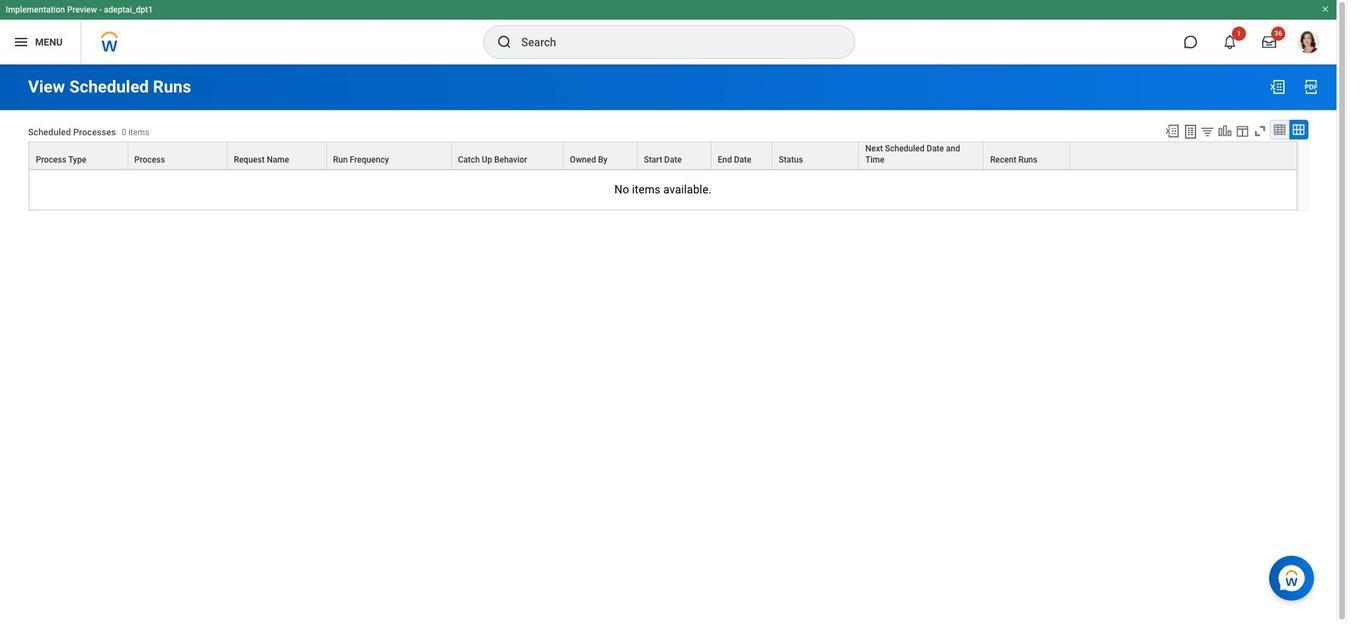 Task type: locate. For each thing, give the bounding box(es) containing it.
profile logan mcneil image
[[1297, 31, 1320, 56]]

view printable version (pdf) image
[[1303, 79, 1320, 95]]

expand table image
[[1292, 123, 1306, 137]]

toolbar
[[1158, 120, 1309, 142]]

Search Workday  search field
[[521, 27, 826, 58]]

export to excel image
[[1269, 79, 1286, 95]]

row
[[29, 142, 1297, 170]]

fullscreen image
[[1253, 123, 1268, 139]]

main content
[[0, 65, 1337, 224]]

notifications large image
[[1223, 35, 1237, 49]]

banner
[[0, 0, 1337, 65]]



Task type: vqa. For each thing, say whether or not it's contained in the screenshot.
Table image
yes



Task type: describe. For each thing, give the bounding box(es) containing it.
select to filter grid data image
[[1200, 124, 1215, 139]]

inbox large image
[[1262, 35, 1276, 49]]

justify image
[[13, 34, 29, 51]]

search image
[[496, 34, 513, 51]]

view scheduled runs - expand/collapse chart image
[[1217, 123, 1233, 139]]

click to view/edit grid preferences image
[[1235, 123, 1250, 139]]

export to worksheets image
[[1182, 123, 1199, 140]]

export to excel image
[[1165, 123, 1180, 139]]

table image
[[1273, 123, 1287, 137]]

close environment banner image
[[1321, 5, 1330, 13]]



